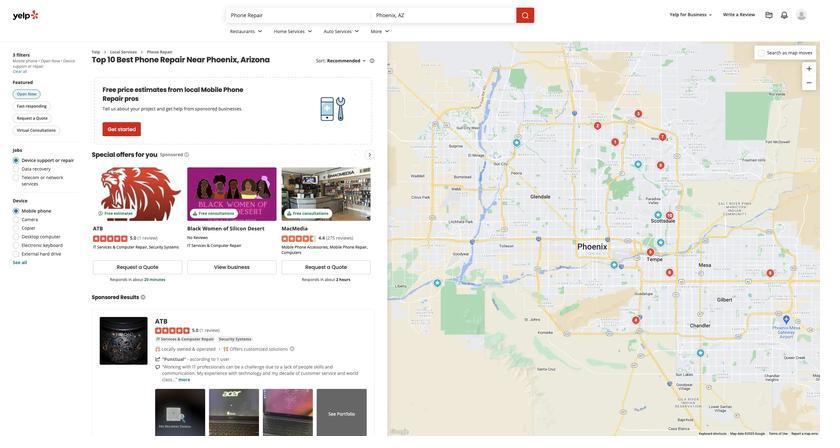 Task type: describe. For each thing, give the bounding box(es) containing it.
asurion phone & tech repair image
[[656, 131, 669, 144]]

16 chevron down v2 image
[[362, 58, 367, 63]]

reviews
[[193, 235, 208, 241]]

atb image
[[100, 317, 148, 365]]

16 info v2 image
[[140, 295, 145, 300]]

tech lab image
[[654, 237, 667, 249]]

help
[[174, 106, 183, 112]]

0 vertical spatial security
[[149, 245, 163, 250]]

telecom
[[22, 175, 39, 181]]

0 horizontal spatial to
[[211, 357, 215, 363]]

request a quote for macmedia
[[305, 264, 347, 271]]

mobile for mobile phone • open now •
[[13, 58, 25, 64]]

1 vertical spatial (1
[[200, 327, 203, 334]]

0 vertical spatial from
[[168, 86, 183, 94]]

security inside button
[[219, 337, 235, 342]]

computer inside black women of silicon desert no reviews it services & computer repair
[[211, 243, 229, 249]]

a right be in the left of the page
[[241, 364, 243, 370]]

minutes
[[150, 277, 165, 283]]

review) for topmost 5 star rating image
[[143, 235, 157, 241]]

hours
[[339, 277, 350, 283]]

keyboard
[[43, 242, 63, 249]]

virtual
[[17, 128, 29, 133]]

1 horizontal spatial now
[[52, 58, 60, 64]]

black
[[187, 225, 201, 232]]

fast-responding button
[[13, 102, 51, 111]]

sun cellular image
[[609, 136, 622, 149]]

desert
[[248, 225, 264, 232]]

and down "due"
[[263, 371, 271, 377]]

repair inside device support or repair
[[33, 64, 43, 69]]

accessories,
[[307, 245, 329, 250]]

home
[[274, 28, 287, 34]]

more
[[371, 28, 382, 34]]

mac masters mac & iphone repair image
[[663, 209, 676, 222]]

0 horizontal spatial request a quote button
[[13, 114, 52, 123]]

quote inside 'featured' group
[[36, 116, 48, 121]]

request a quote inside 'featured' group
[[17, 116, 48, 121]]

people
[[298, 364, 313, 370]]

16 speech v2 image
[[155, 365, 160, 370]]

clear
[[13, 69, 22, 74]]

of right lack
[[293, 364, 297, 370]]

1 vertical spatial 5 star rating image
[[155, 328, 190, 334]]

you
[[145, 151, 157, 159]]

search
[[767, 50, 781, 56]]

local services
[[110, 49, 137, 55]]

services
[[22, 181, 38, 187]]

sponsored for sponsored results
[[92, 294, 119, 301]]

reviews)
[[336, 235, 353, 241]]

& inside black women of silicon desert no reviews it services & computer repair
[[207, 243, 210, 249]]

responding
[[26, 104, 47, 109]]

phone inside free price estimates from local mobile phone repair pros tell us about your project and get help from sponsored businesses.
[[223, 86, 243, 94]]

terms
[[769, 432, 778, 436]]

1 vertical spatial device
[[22, 157, 36, 163]]

0 vertical spatial atb link
[[93, 225, 103, 232]]

write
[[723, 12, 735, 18]]

16 chevron down v2 image
[[708, 12, 713, 17]]

phoenix,
[[206, 55, 239, 65]]

camera
[[22, 217, 38, 223]]

business
[[227, 264, 250, 271]]

get started button
[[103, 122, 141, 136]]

review) for bottom 5 star rating image
[[205, 327, 220, 334]]

next image
[[366, 151, 374, 159]]

data
[[22, 166, 31, 172]]

external
[[22, 251, 39, 257]]

1 • from the left
[[38, 58, 40, 64]]

business categories element
[[225, 23, 807, 41]]

0 vertical spatial or
[[28, 64, 32, 69]]

phone for mobile phone • open now •
[[26, 58, 37, 64]]

in for atb
[[128, 277, 132, 283]]

it inside black women of silicon desert no reviews it services & computer repair
[[187, 243, 190, 249]]

portfolio
[[337, 411, 355, 417]]

map for moves
[[788, 50, 798, 56]]

mobile for mobile phone accessories, mobile phone repair, computers
[[282, 245, 294, 250]]

special
[[92, 151, 115, 159]]

mobile for mobile phone
[[22, 208, 36, 214]]

responds in about 2 hours
[[302, 277, 350, 283]]

1 vertical spatial or
[[55, 157, 60, 163]]

use
[[782, 432, 788, 436]]

0 horizontal spatial systems
[[164, 245, 179, 250]]

projects image
[[765, 11, 773, 19]]

a up "responds in about 20 minutes"
[[138, 264, 142, 271]]

telecom or network services
[[22, 175, 63, 187]]

tell
[[103, 106, 110, 112]]

terms of use link
[[769, 432, 788, 436]]

1 vertical spatial atb
[[155, 317, 168, 326]]

started
[[118, 126, 136, 133]]

free estimates link
[[93, 168, 182, 221]]

1 vertical spatial with
[[228, 371, 237, 377]]

open now button
[[13, 90, 40, 99]]

network
[[46, 175, 63, 181]]

best
[[117, 55, 133, 65]]

yelp for yelp for business
[[670, 12, 679, 18]]

home services link
[[269, 23, 319, 41]]

repairy image
[[591, 120, 604, 132]]

mobile down 4.4 (275 reviews) on the left of the page
[[330, 245, 342, 250]]

data recovery
[[22, 166, 51, 172]]

3 filters
[[13, 52, 30, 58]]

"working
[[162, 364, 181, 370]]

1 repair, from the left
[[135, 245, 148, 250]]

operated
[[197, 346, 216, 352]]

virtual consultations button
[[13, 126, 60, 135]]

services for home services
[[288, 28, 305, 34]]

16 free consultations v2 image
[[192, 211, 197, 216]]

open inside button
[[17, 91, 27, 97]]

1 horizontal spatial open
[[41, 58, 51, 64]]

request for macmedia
[[305, 264, 326, 271]]

a right write
[[736, 12, 739, 18]]

see portfolio
[[328, 411, 355, 417]]

24 chevron down v2 image for restaurants
[[256, 28, 264, 35]]

a left lack
[[280, 364, 283, 370]]

"punctual" - according to 1 user
[[162, 357, 230, 363]]

shortcuts
[[713, 432, 727, 436]]

phone repair link
[[147, 49, 172, 55]]

see for see portfolio
[[328, 411, 336, 417]]

local
[[110, 49, 120, 55]]

1 horizontal spatial 5.0
[[192, 327, 198, 334]]

your
[[130, 106, 140, 112]]

and left world
[[337, 371, 345, 377]]

external hard drive
[[22, 251, 61, 257]]

estimates inside free price estimates from local mobile phone repair pros tell us about your project and get help from sponsored businesses.
[[135, 86, 167, 94]]

solutions
[[269, 346, 288, 352]]

1 vertical spatial device support or repair
[[22, 157, 74, 163]]

security systems
[[219, 337, 251, 342]]

ahwatukee cell phone repair image
[[630, 314, 642, 327]]

google
[[755, 432, 765, 436]]

decade
[[279, 371, 294, 377]]

project
[[141, 106, 156, 112]]

16 trending v2 image
[[155, 357, 160, 362]]

free for macmedia
[[293, 211, 301, 216]]

home services
[[274, 28, 305, 34]]

free for atb
[[105, 211, 113, 216]]

sponsored
[[195, 106, 217, 112]]

zoom out image
[[805, 79, 813, 87]]

& for locally owned & operated
[[192, 346, 195, 352]]

techme solutions image
[[431, 277, 444, 290]]

16 free estimates v2 image
[[98, 211, 103, 216]]

phone repair
[[147, 49, 172, 55]]

computer for it services & computer repair, security systems
[[116, 245, 134, 250]]

error
[[811, 432, 818, 436]]

a up responds in about 2 hours
[[327, 264, 330, 271]]

it inside "working with it professionals can be a challenge due to a lack of people skills and communication. my experience with technology and my decade of customer service and world class…"
[[192, 364, 196, 370]]

see all
[[13, 260, 27, 266]]

clear all
[[13, 69, 27, 74]]

offers customized solutions
[[230, 346, 288, 352]]

repair inside black women of silicon desert no reviews it services & computer repair
[[230, 243, 241, 249]]

0 vertical spatial 5 star rating image
[[93, 236, 127, 242]]

0 horizontal spatial 5.0
[[130, 235, 136, 241]]

filters
[[16, 52, 30, 58]]

more link
[[178, 377, 190, 383]]

auto services link
[[319, 23, 366, 41]]

0 vertical spatial support
[[13, 64, 27, 69]]

computer for it services & computer repair
[[181, 337, 200, 342]]

fast-responding
[[17, 104, 47, 109]]

of left use
[[779, 432, 782, 436]]

services for it services & computer repair
[[161, 337, 176, 342]]

view business link
[[187, 261, 276, 275]]

christina o. image
[[796, 9, 807, 20]]

request a quote button for macmedia
[[282, 261, 371, 275]]

in for macmedia
[[320, 277, 324, 283]]

1
[[217, 357, 219, 363]]

quote for atb
[[143, 264, 158, 271]]

services for it services & computer repair, security systems
[[97, 245, 112, 250]]

repair inside option group
[[61, 157, 74, 163]]

and inside free price estimates from local mobile phone repair pros tell us about your project and get help from sponsored businesses.
[[157, 106, 165, 112]]

0 horizontal spatial atb
[[93, 225, 103, 232]]

4.4 star rating image
[[282, 236, 316, 242]]

all for see all
[[22, 260, 27, 266]]

it services & computer repair, security systems
[[93, 245, 179, 250]]

experimax chandler image
[[694, 347, 707, 360]]

virtual consultations
[[17, 128, 56, 133]]

customer
[[301, 371, 321, 377]]

be
[[235, 364, 240, 370]]

services for local services
[[121, 49, 137, 55]]

copier
[[22, 225, 35, 231]]

women
[[202, 225, 222, 232]]

search as map moves
[[767, 50, 812, 56]]

it inside button
[[156, 337, 160, 342]]

0 vertical spatial device
[[63, 58, 75, 64]]

the apple xchange image
[[663, 267, 676, 279]]

can
[[226, 364, 233, 370]]

report a map error link
[[792, 432, 818, 436]]

due
[[266, 364, 274, 370]]



Task type: vqa. For each thing, say whether or not it's contained in the screenshot.
Mobile phone • Open Now • at left top
yes



Task type: locate. For each thing, give the bounding box(es) containing it.
repair,
[[135, 245, 148, 250], [355, 245, 368, 250]]

1 24 chevron down v2 image from the left
[[256, 28, 264, 35]]

to up my
[[275, 364, 279, 370]]

report
[[792, 432, 801, 436]]

see for see all
[[13, 260, 20, 266]]

responds
[[110, 277, 127, 283], [302, 277, 319, 283]]

all inside option group
[[22, 260, 27, 266]]

quote up 2
[[332, 264, 347, 271]]

about left 2
[[325, 277, 335, 283]]

0 horizontal spatial free consultations
[[199, 211, 234, 216]]

16 chevron right v2 image for local services
[[103, 50, 108, 55]]

group
[[802, 62, 816, 90]]

see portfolio link
[[317, 389, 367, 437]]

computer inside button
[[181, 337, 200, 342]]

about inside free price estimates from local mobile phone repair pros tell us about your project and get help from sponsored businesses.
[[117, 106, 129, 112]]

16 info v2 image for special offers for you
[[184, 152, 189, 157]]

auto services
[[324, 28, 352, 34]]

free consultations
[[199, 211, 234, 216], [293, 211, 328, 216]]

systems inside button
[[236, 337, 251, 342]]

2 • from the left
[[61, 58, 62, 64]]

drive
[[51, 251, 61, 257]]

or
[[28, 64, 32, 69], [55, 157, 60, 163], [40, 175, 45, 181]]

None search field
[[226, 8, 536, 23]]

0 horizontal spatial (1
[[137, 235, 141, 241]]

yelp for yelp link
[[92, 49, 100, 55]]

(1 up it services & computer repair
[[200, 327, 203, 334]]

16 locally owned v2 image
[[155, 347, 160, 352]]

mobile inside free price estimates from local mobile phone repair pros tell us about your project and get help from sponsored businesses.
[[201, 86, 222, 94]]

24 chevron down v2 image right auto services at the top of page
[[353, 28, 361, 35]]

free left price
[[103, 86, 116, 94]]

zoom in image
[[805, 65, 813, 73]]

for inside button
[[680, 12, 687, 18]]

skills
[[314, 364, 324, 370]]

1 free consultations link from the left
[[187, 168, 276, 221]]

1 horizontal spatial free consultations link
[[282, 168, 371, 221]]

0 horizontal spatial macmedia image
[[510, 137, 523, 149]]

business
[[688, 12, 707, 18]]

request a quote button down fast-responding button
[[13, 114, 52, 123]]

0 horizontal spatial none field
[[231, 12, 366, 19]]

google image
[[389, 428, 410, 437]]

in left the 20
[[128, 277, 132, 283]]

consultations up 4.4
[[302, 211, 328, 216]]

free consultations for macmedia
[[293, 211, 328, 216]]

1 horizontal spatial •
[[61, 58, 62, 64]]

to inside "working with it professionals can be a challenge due to a lack of people skills and communication. my experience with technology and my decade of customer service and world class…"
[[275, 364, 279, 370]]

request a quote button up responds in about 2 hours
[[282, 261, 371, 275]]

1 horizontal spatial request
[[117, 264, 137, 271]]

it services & computer repair
[[156, 337, 214, 342]]

1 horizontal spatial to
[[275, 364, 279, 370]]

0 vertical spatial phone
[[26, 58, 37, 64]]

consultations
[[208, 211, 234, 216], [302, 211, 328, 216]]

services for auto services
[[335, 28, 352, 34]]

about left the 20
[[133, 277, 143, 283]]

macmedia
[[282, 225, 308, 232]]

previous image
[[352, 151, 359, 159]]

jobs
[[13, 147, 22, 153]]

24 chevron down v2 image
[[256, 28, 264, 35], [306, 28, 314, 35], [353, 28, 361, 35], [383, 28, 391, 35]]

0 horizontal spatial request a quote
[[17, 116, 48, 121]]

a right report
[[802, 432, 804, 436]]

1 horizontal spatial responds
[[302, 277, 319, 283]]

it services & computer repair link
[[155, 337, 215, 343]]

5 star rating image up it services & computer repair
[[155, 328, 190, 334]]

repair
[[160, 49, 172, 55], [160, 55, 185, 65], [103, 94, 123, 103], [230, 243, 241, 249], [201, 337, 214, 342]]

about
[[117, 106, 129, 112], [133, 277, 143, 283], [325, 277, 335, 283]]

services inside black women of silicon desert no reviews it services & computer repair
[[191, 243, 206, 249]]

2 horizontal spatial computer
[[211, 243, 229, 249]]

1 horizontal spatial from
[[184, 106, 194, 112]]

a inside group
[[33, 116, 35, 121]]

special offers for you
[[92, 151, 157, 159]]

4 24 chevron down v2 image from the left
[[383, 28, 391, 35]]

of inside black women of silicon desert no reviews it services & computer repair
[[223, 225, 228, 232]]

pros
[[124, 94, 139, 103]]

free inside free price estimates from local mobile phone repair pros tell us about your project and get help from sponsored businesses.
[[103, 86, 116, 94]]

none field "near"
[[376, 12, 511, 19]]

1 horizontal spatial (1
[[200, 327, 203, 334]]

repair
[[33, 64, 43, 69], [61, 157, 74, 163]]

0 vertical spatial review)
[[143, 235, 157, 241]]

1 consultations from the left
[[208, 211, 234, 216]]

customized
[[244, 346, 268, 352]]

results
[[120, 294, 139, 301]]

quote
[[36, 116, 48, 121], [143, 264, 158, 271], [332, 264, 347, 271]]

0 horizontal spatial with
[[182, 364, 191, 370]]

a down fast-responding button
[[33, 116, 35, 121]]

free for black women of silicon desert
[[199, 211, 207, 216]]

24 chevron down v2 image inside auto services link
[[353, 28, 361, 35]]

repair inside button
[[201, 337, 214, 342]]

0 horizontal spatial •
[[38, 58, 40, 64]]

for left business
[[680, 12, 687, 18]]

free right 16 free consultations v2 image
[[199, 211, 207, 216]]

1 vertical spatial sponsored
[[92, 294, 119, 301]]

request a quote button up "responds in about 20 minutes"
[[93, 261, 182, 275]]

24 chevron down v2 image left auto
[[306, 28, 314, 35]]

support
[[13, 64, 27, 69], [37, 157, 54, 163]]

free right 16 free consultations v2 icon
[[293, 211, 301, 216]]

quote for macmedia
[[332, 264, 347, 271]]

0 horizontal spatial estimates
[[114, 211, 133, 216]]

0 vertical spatial option group
[[11, 147, 79, 187]]

0 horizontal spatial consultations
[[208, 211, 234, 216]]

request for atb
[[117, 264, 137, 271]]

mobile right local
[[201, 86, 222, 94]]

0 vertical spatial systems
[[164, 245, 179, 250]]

24 chevron down v2 image inside home services link
[[306, 28, 314, 35]]

consultations
[[30, 128, 56, 133]]

16 chevron right v2 image for phone repair
[[139, 50, 144, 55]]

1 horizontal spatial estimates
[[135, 86, 167, 94]]

arizona ipad repair image
[[654, 159, 667, 172]]

1 horizontal spatial or
[[40, 175, 45, 181]]

map left error on the right bottom
[[804, 432, 811, 436]]

consultations for macmedia
[[302, 211, 328, 216]]

1 horizontal spatial with
[[228, 371, 237, 377]]

map for error
[[804, 432, 811, 436]]

option group
[[11, 147, 79, 187], [11, 198, 79, 266]]

24 chevron down v2 image inside restaurants link
[[256, 28, 264, 35]]

atb up 16 locally owned v2 image
[[155, 317, 168, 326]]

0 vertical spatial estimates
[[135, 86, 167, 94]]

1 vertical spatial now
[[28, 91, 36, 97]]

0 vertical spatial for
[[680, 12, 687, 18]]

phone up the camera
[[38, 208, 51, 214]]

request a quote up responds in about 2 hours
[[305, 264, 347, 271]]

24 chevron down v2 image for home services
[[306, 28, 314, 35]]

device support or repair up recovery
[[22, 157, 74, 163]]

of left silicon
[[223, 225, 228, 232]]

see
[[13, 260, 20, 266], [328, 411, 336, 417]]

1 vertical spatial for
[[136, 151, 144, 159]]

responds for atb
[[110, 277, 127, 283]]

0 horizontal spatial repair,
[[135, 245, 148, 250]]

1 vertical spatial 16 info v2 image
[[184, 152, 189, 157]]

world
[[346, 371, 358, 377]]

black women of silicon desert image
[[632, 158, 645, 171]]

businesses.
[[218, 106, 243, 112]]

estimates up project
[[135, 86, 167, 94]]

yelp link
[[92, 49, 100, 55]]

of down the people
[[295, 371, 300, 377]]

1 horizontal spatial security
[[219, 337, 235, 342]]

responds in about 20 minutes
[[110, 277, 165, 283]]

1 horizontal spatial atb
[[155, 317, 168, 326]]

0 horizontal spatial about
[[117, 106, 129, 112]]

user actions element
[[665, 8, 816, 47]]

1 in from the left
[[128, 277, 132, 283]]

1 vertical spatial map
[[804, 432, 811, 436]]

about right the us
[[117, 106, 129, 112]]

request up virtual
[[17, 116, 32, 121]]

sponsored for sponsored
[[160, 152, 183, 158]]

from left local
[[168, 86, 183, 94]]

0 vertical spatial macmedia image
[[510, 137, 523, 149]]

option group containing device
[[11, 198, 79, 266]]

all down external
[[22, 260, 27, 266]]

1 horizontal spatial consultations
[[302, 211, 328, 216]]

featured group
[[11, 79, 79, 137]]

0 vertical spatial map
[[788, 50, 798, 56]]

2 repair, from the left
[[355, 245, 368, 250]]

or inside telecom or network services
[[40, 175, 45, 181]]

estimates right '16 free estimates v2' icon
[[114, 211, 133, 216]]

& inside it services & computer repair button
[[177, 337, 180, 342]]

consultations for black women of silicon desert
[[208, 211, 234, 216]]

atb link up 16 locally owned v2 image
[[155, 317, 168, 326]]

security systems button
[[218, 337, 253, 343]]

yelp left business
[[670, 12, 679, 18]]

3 24 chevron down v2 image from the left
[[353, 28, 361, 35]]

restaurants
[[230, 28, 255, 34]]

keyboard shortcuts button
[[699, 432, 727, 437]]

24 chevron down v2 image right more
[[383, 28, 391, 35]]

owned
[[177, 346, 191, 352]]

5 star rating image
[[93, 236, 127, 242], [155, 328, 190, 334]]

local services link
[[110, 49, 137, 55]]

device up mobile phone
[[13, 198, 28, 204]]

1 16 chevron right v2 image from the left
[[103, 50, 108, 55]]

2 responds from the left
[[302, 277, 319, 283]]

2 vertical spatial or
[[40, 175, 45, 181]]

security systems link
[[218, 337, 253, 343]]

it services & computer repair button
[[155, 337, 215, 343]]

0 horizontal spatial 5.0 (1 review)
[[130, 235, 157, 241]]

5.0 (1 review) up operated
[[192, 327, 220, 334]]

in left 2
[[320, 277, 324, 283]]

yelp left the 10
[[92, 49, 100, 55]]

to left 1
[[211, 357, 215, 363]]

none field find
[[231, 12, 366, 19]]

repair right clear all
[[33, 64, 43, 69]]

computer
[[211, 243, 229, 249], [116, 245, 134, 250], [181, 337, 200, 342]]

free consultations link for macmedia
[[282, 168, 371, 221]]

review) up operated
[[205, 327, 220, 334]]

1 vertical spatial 5.0
[[192, 327, 198, 334]]

0 horizontal spatial see
[[13, 260, 20, 266]]

support up recovery
[[37, 157, 54, 163]]

repair inside free price estimates from local mobile phone repair pros tell us about your project and get help from sponsored businesses.
[[103, 94, 123, 103]]

request up "responds in about 20 minutes"
[[117, 264, 137, 271]]

0 vertical spatial (1
[[137, 235, 141, 241]]

2 24 chevron down v2 image from the left
[[306, 28, 314, 35]]

2 none field from the left
[[376, 12, 511, 19]]

2 vertical spatial device
[[13, 198, 28, 204]]

map
[[730, 432, 737, 436]]

device support or repair down filters at the left top
[[13, 58, 75, 69]]

sponsored left results
[[92, 294, 119, 301]]

mobile
[[13, 58, 25, 64], [201, 86, 222, 94], [22, 208, 36, 214], [282, 245, 294, 250], [330, 245, 342, 250]]

0 horizontal spatial in
[[128, 277, 132, 283]]

free consultations for black women of silicon desert
[[199, 211, 234, 216]]

1 horizontal spatial in
[[320, 277, 324, 283]]

get started
[[108, 126, 136, 133]]

0 horizontal spatial free consultations link
[[187, 168, 276, 221]]

from right help
[[184, 106, 194, 112]]

16 chevron right v2 image left phone repair
[[139, 50, 144, 55]]

atb image
[[608, 259, 621, 272]]

estimates
[[135, 86, 167, 94], [114, 211, 133, 216]]

2 free consultations link from the left
[[282, 168, 371, 221]]

free right '16 free estimates v2' icon
[[105, 211, 113, 216]]

quote up the 20
[[143, 264, 158, 271]]

1 vertical spatial repair
[[61, 157, 74, 163]]

mobile down 4.4 star rating image
[[282, 245, 294, 250]]

rapid iphone repair image
[[632, 108, 645, 120]]

about for atb
[[133, 277, 143, 283]]

2 free consultations from the left
[[293, 211, 328, 216]]

1 vertical spatial macmedia image
[[652, 209, 665, 222]]

atb down '16 free estimates v2' icon
[[93, 225, 103, 232]]

quote up consultations
[[36, 116, 48, 121]]

price
[[117, 86, 133, 94]]

consultations up black women of silicon desert link
[[208, 211, 234, 216]]

electronic keyboard
[[22, 242, 63, 249]]

device left top
[[63, 58, 75, 64]]

request a quote for atb
[[117, 264, 158, 271]]

16 info v2 image
[[370, 58, 375, 63], [184, 152, 189, 157]]

1 horizontal spatial macmedia image
[[652, 209, 665, 222]]

5.0 (1 review) up it services & computer repair, security systems on the left bottom of page
[[130, 235, 157, 241]]

1 horizontal spatial sponsored
[[160, 152, 183, 158]]

with down - on the bottom left
[[182, 364, 191, 370]]

1 horizontal spatial systems
[[236, 337, 251, 342]]

electronic
[[22, 242, 42, 249]]

2 option group from the top
[[11, 198, 79, 266]]

repair up network at the top left
[[61, 157, 74, 163]]

black women of silicon desert no reviews it services & computer repair
[[187, 225, 264, 249]]

"punctual"
[[162, 357, 186, 363]]

free consultations link for black women of silicon desert
[[187, 168, 276, 221]]

request up responds in about 2 hours
[[305, 264, 326, 271]]

1 vertical spatial see
[[328, 411, 336, 417]]

device up data
[[22, 157, 36, 163]]

0 horizontal spatial 16 chevron right v2 image
[[103, 50, 108, 55]]

map data ©2023 google
[[730, 432, 765, 436]]

1 horizontal spatial request a quote
[[117, 264, 158, 271]]

•
[[38, 58, 40, 64], [61, 58, 62, 64]]

technology
[[239, 371, 261, 377]]

responds left 2
[[302, 277, 319, 283]]

1 vertical spatial review)
[[205, 327, 220, 334]]

yelp inside button
[[670, 12, 679, 18]]

phone down filters at the left top
[[26, 58, 37, 64]]

free estimates
[[105, 211, 133, 216]]

challenge
[[245, 364, 264, 370]]

1 free consultations from the left
[[199, 211, 234, 216]]

free consultations right 16 free consultations v2 icon
[[293, 211, 328, 216]]

free consultations up women
[[199, 211, 234, 216]]

class…"
[[162, 377, 177, 383]]

services
[[288, 28, 305, 34], [335, 28, 352, 34], [121, 49, 137, 55], [191, 243, 206, 249], [97, 245, 112, 250], [161, 337, 176, 342]]

atb link down '16 free estimates v2' icon
[[93, 225, 103, 232]]

4.4 (275 reviews)
[[319, 235, 353, 241]]

support down the "3 filters"
[[13, 64, 27, 69]]

1 horizontal spatial repair
[[61, 157, 74, 163]]

3
[[13, 52, 15, 58]]

5.0 up it services & computer repair
[[192, 327, 198, 334]]

1 vertical spatial atb link
[[155, 317, 168, 326]]

0 horizontal spatial computer
[[116, 245, 134, 250]]

iphonecpr mobile iphone repair image
[[644, 246, 657, 259]]

1 option group from the top
[[11, 147, 79, 187]]

all right clear
[[23, 69, 27, 74]]

get
[[166, 106, 172, 112]]

1 vertical spatial open
[[17, 91, 27, 97]]

1 responds from the left
[[110, 277, 127, 283]]

Near text field
[[376, 12, 511, 19]]

mobile phone
[[22, 208, 51, 214]]

16 offers custom solutions v2 image
[[223, 347, 228, 352]]

2 in from the left
[[320, 277, 324, 283]]

0 horizontal spatial open
[[17, 91, 27, 97]]

request inside 'featured' group
[[17, 116, 32, 121]]

16 free consultations v2 image
[[287, 211, 292, 216]]

24 chevron down v2 image right restaurants
[[256, 28, 264, 35]]

1 vertical spatial 5.0 (1 review)
[[192, 327, 220, 334]]

0 vertical spatial to
[[211, 357, 215, 363]]

clear all link
[[13, 69, 27, 74]]

16 chevron right v2 image
[[103, 50, 108, 55], [139, 50, 144, 55]]

macmedia image
[[510, 137, 523, 149], [652, 209, 665, 222]]

24 chevron down v2 image inside more link
[[383, 28, 391, 35]]

request a quote button for atb
[[93, 261, 182, 275]]

0 vertical spatial atb
[[93, 225, 103, 232]]

mobile inside option group
[[22, 208, 36, 214]]

5.0 up it services & computer repair, security systems on the left bottom of page
[[130, 235, 136, 241]]

0 vertical spatial 16 info v2 image
[[370, 58, 375, 63]]

free price estimates from local mobile phone repair pros image
[[317, 93, 349, 125]]

repair, inside mobile phone accessories, mobile phone repair, computers
[[355, 245, 368, 250]]

0 vertical spatial now
[[52, 58, 60, 64]]

sponsored right you
[[160, 152, 183, 158]]

1 horizontal spatial support
[[37, 157, 54, 163]]

Find text field
[[231, 12, 366, 19]]

and left get
[[157, 106, 165, 112]]

1 vertical spatial support
[[37, 157, 54, 163]]

info icon image
[[290, 347, 295, 352], [290, 347, 295, 352]]

phone inside option group
[[38, 208, 51, 214]]

mobile down the "3 filters"
[[13, 58, 25, 64]]

5.0
[[130, 235, 136, 241], [192, 327, 198, 334]]

top
[[92, 55, 106, 65]]

2 16 chevron right v2 image from the left
[[139, 50, 144, 55]]

24 chevron down v2 image for more
[[383, 28, 391, 35]]

keyboard
[[699, 432, 712, 436]]

yelp for business
[[670, 12, 707, 18]]

0 horizontal spatial 16 info v2 image
[[184, 152, 189, 157]]

see inside option group
[[13, 260, 20, 266]]

with down can
[[228, 371, 237, 377]]

services inside button
[[161, 337, 176, 342]]

0 vertical spatial 5.0 (1 review)
[[130, 235, 157, 241]]

search image
[[522, 12, 529, 19]]

2 horizontal spatial request a quote
[[305, 264, 347, 271]]

phone for mobile phone
[[38, 208, 51, 214]]

for left you
[[136, 151, 144, 159]]

notifications image
[[781, 11, 788, 19]]

yelp
[[670, 12, 679, 18], [92, 49, 100, 55]]

map right as
[[788, 50, 798, 56]]

(1 up it services & computer repair, security systems on the left bottom of page
[[137, 235, 141, 241]]

0 vertical spatial see
[[13, 260, 20, 266]]

request a quote down fast-responding button
[[17, 116, 48, 121]]

1 vertical spatial estimates
[[114, 211, 133, 216]]

16 chevron right v2 image right yelp link
[[103, 50, 108, 55]]

None field
[[231, 12, 366, 19], [376, 12, 511, 19]]

featured
[[13, 79, 33, 85]]

0 vertical spatial with
[[182, 364, 191, 370]]

top 10 best phone repair near phoenix, arizona
[[92, 55, 270, 65]]

request a quote up "responds in about 20 minutes"
[[117, 264, 158, 271]]

and up service
[[325, 364, 333, 370]]

mobile up the camera
[[22, 208, 36, 214]]

1 horizontal spatial atb link
[[155, 317, 168, 326]]

now inside 'open now' button
[[28, 91, 36, 97]]

16 info v2 image for top 10 best phone repair near phoenix, arizona
[[370, 58, 375, 63]]

0 horizontal spatial review)
[[143, 235, 157, 241]]

& for it services & computer repair, security systems
[[113, 245, 115, 250]]

1 none field from the left
[[231, 12, 366, 19]]

device
[[63, 58, 75, 64], [22, 157, 36, 163], [13, 198, 28, 204]]

or right clear all link
[[28, 64, 32, 69]]

1 horizontal spatial 16 info v2 image
[[370, 58, 375, 63]]

review) up it services & computer repair, security systems on the left bottom of page
[[143, 235, 157, 241]]

communication.
[[162, 371, 196, 377]]

5 star rating image down free estimates
[[93, 236, 127, 242]]

about for macmedia
[[325, 277, 335, 283]]

all for clear all
[[23, 69, 27, 74]]

responds for macmedia
[[302, 277, 319, 283]]

see inside "link"
[[328, 411, 336, 417]]

fast-
[[17, 104, 26, 109]]

2
[[336, 277, 338, 283]]

0 horizontal spatial for
[[136, 151, 144, 159]]

& for it services & computer repair
[[177, 337, 180, 342]]

view
[[214, 264, 226, 271]]

yelp for business button
[[667, 9, 716, 21]]

2 consultations from the left
[[302, 211, 328, 216]]

1 vertical spatial from
[[184, 106, 194, 112]]

map region
[[313, 12, 820, 437]]

my
[[272, 371, 278, 377]]

4.4
[[319, 235, 325, 241]]

responds up the sponsored results
[[110, 277, 127, 283]]

2 horizontal spatial about
[[325, 277, 335, 283]]

1 horizontal spatial 16 chevron right v2 image
[[139, 50, 144, 55]]

24 chevron down v2 image for auto services
[[353, 28, 361, 35]]

or up network at the top left
[[55, 157, 60, 163]]

user
[[220, 357, 230, 363]]

1 horizontal spatial computer
[[181, 337, 200, 342]]

or down recovery
[[40, 175, 45, 181]]

all mobile matters image
[[764, 267, 777, 280]]

as
[[782, 50, 787, 56]]

1 vertical spatial yelp
[[92, 49, 100, 55]]

option group containing jobs
[[11, 147, 79, 187]]

0 vertical spatial repair
[[33, 64, 43, 69]]

in
[[128, 277, 132, 283], [320, 277, 324, 283]]

0 vertical spatial device support or repair
[[13, 58, 75, 69]]



